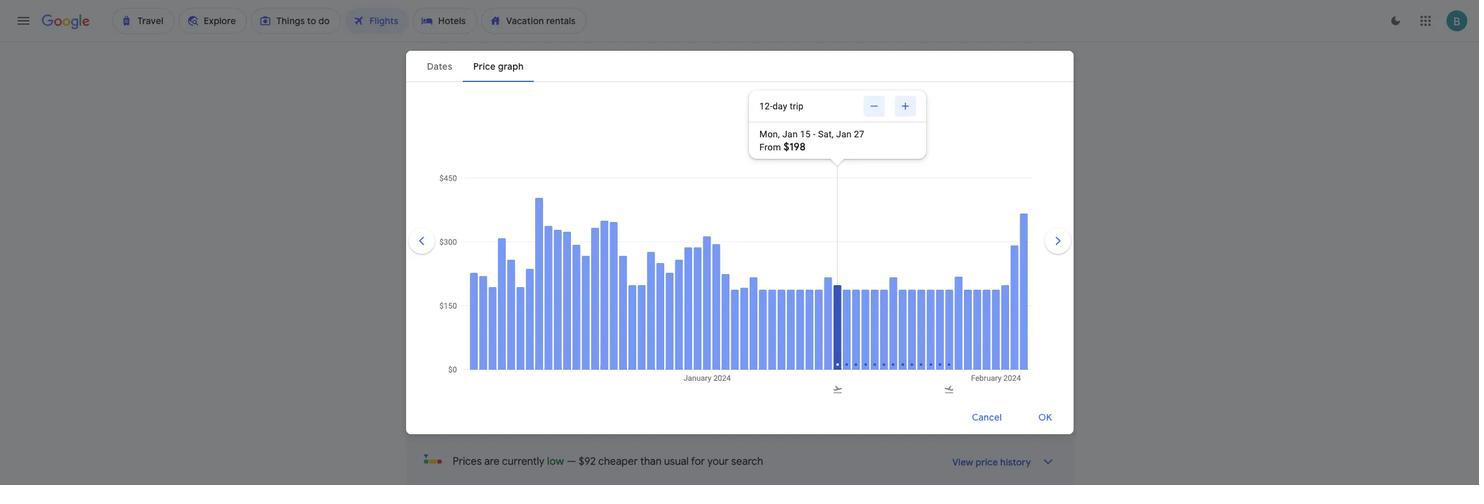 Task type: describe. For each thing, give the bounding box(es) containing it.
2 vertical spatial min
[[697, 378, 714, 391]]

round for $158
[[986, 297, 1007, 306]]

sort
[[1019, 245, 1038, 257]]

1 vertical spatial price
[[976, 457, 999, 469]]

prices for prices include required taxes + fees for 1 adult.
[[575, 247, 598, 256]]

Departure time: 8:35 AM. text field
[[467, 329, 505, 342]]

learn more about ranking image
[[555, 246, 567, 258]]

total duration 5 hr 40 min. element
[[661, 378, 745, 393]]

taxes
[[661, 247, 680, 256]]

1 inside popup button
[[522, 67, 527, 77]]

history
[[1001, 457, 1031, 469]]

united
[[467, 345, 490, 354]]

0 vertical spatial for
[[707, 247, 718, 256]]

mon, jan 15 - sat, jan 27 from $198
[[760, 129, 865, 154]]

31
[[681, 329, 691, 342]]

12-
[[760, 101, 773, 112]]

times button
[[726, 130, 781, 151]]

377
[[837, 378, 854, 391]]

5 for 5 hr 27 min
[[661, 280, 666, 293]]

1:30 pm
[[467, 280, 503, 293]]

than
[[641, 456, 662, 469]]

5 hr 27 min lax – bos
[[661, 280, 713, 305]]

bos for 27
[[681, 296, 696, 305]]

12-day trip
[[760, 101, 804, 112]]

$198
[[784, 141, 806, 154]]

avg emissions
[[837, 296, 890, 305]]

377 button
[[833, 378, 902, 406]]

Arrival time: 5:06 PM. text field
[[516, 329, 555, 342]]

nonstop for 1st nonstop flight. element from the bottom
[[745, 329, 786, 342]]

+11% emissions
[[837, 345, 896, 354]]

leaves los angeles international airport at 8:35 am on thursday, november 23 and arrives at boston logan international airport at 5:06 pm on thursday, november 23. element
[[467, 329, 555, 342]]

jetblue
[[467, 296, 494, 305]]

leaves los angeles international airport at 1:30 pm on thursday, november 23 and arrives at boston logan international airport at 9:57 pm on thursday, november 23. element
[[467, 280, 552, 293]]

times
[[734, 135, 759, 147]]

40
[[681, 378, 694, 391]]

– inside 8:35 am – 5:06 pm united
[[507, 329, 514, 342]]

27 inside mon, jan 15 - sat, jan 27 from $198
[[854, 129, 865, 140]]

8:35 am – 5:06 pm united
[[467, 329, 555, 354]]

5 hr 31 min lax – bos
[[661, 329, 711, 354]]

total duration 5 hr 27 min. element
[[661, 280, 745, 295]]

1 fees from the left
[[689, 247, 705, 256]]

departing
[[436, 227, 496, 243]]

ranked based on price and convenience
[[406, 247, 553, 256]]

0 horizontal spatial price
[[471, 247, 489, 256]]

1 jan from the left
[[783, 129, 798, 140]]

15
[[801, 129, 811, 140]]

cancel
[[973, 412, 1003, 424]]

convenience
[[507, 247, 553, 256]]

currently
[[502, 456, 545, 469]]

round trip for $174
[[986, 346, 1021, 355]]

bag
[[829, 247, 843, 256]]

Arrival time: 9:57 PM. text field
[[515, 280, 552, 293]]

344 kg co 2
[[837, 280, 892, 296]]

– inside the 5 hr 31 min lax – bos
[[675, 345, 681, 354]]

1:30 pm – 9:57 pm jetblue
[[467, 280, 552, 305]]

$174
[[999, 329, 1021, 342]]

ranked
[[406, 247, 433, 256]]

2 inside find the best price region
[[562, 190, 567, 202]]

min for 5 hr 27 min
[[695, 280, 713, 293]]

search
[[732, 456, 764, 469]]

+11%
[[837, 345, 856, 354]]

view
[[953, 457, 974, 469]]

emissions for 344
[[852, 296, 890, 305]]

co for 393
[[870, 329, 886, 342]]

5:06 pm
[[516, 329, 555, 342]]

cheaper
[[599, 456, 638, 469]]

co for 344
[[871, 280, 887, 293]]

this price for this flight doesn't include overhead bin access. if you need a carry-on bag, use the bags filter to update prices. image for $158
[[983, 279, 999, 294]]

9:57 pm
[[515, 280, 552, 293]]

connecting airports
[[872, 135, 960, 147]]

mon,
[[760, 129, 780, 140]]

adult.
[[727, 247, 747, 256]]

nonstop for 2nd nonstop flight. element from the bottom of the best departing flights main content
[[745, 280, 786, 293]]

27 inside 5 hr 27 min lax – bos
[[681, 280, 693, 293]]

airports
[[925, 135, 960, 147]]

prices for prices are currently low — $92 cheaper than usual for your search
[[453, 456, 482, 469]]

23 – dec
[[523, 190, 560, 202]]

trip for $158
[[1009, 297, 1021, 306]]

and
[[491, 247, 505, 256]]

8:35 am
[[467, 329, 505, 342]]

393 kg co 2
[[837, 329, 891, 344]]



Task type: vqa. For each thing, say whether or not it's contained in the screenshot.
$228 button
no



Task type: locate. For each thing, give the bounding box(es) containing it.
jan right sat,
[[837, 129, 852, 140]]

hr inside the 5 hr 31 min lax – bos
[[669, 329, 679, 342]]

– inside 5 hr 27 min lax – bos
[[675, 296, 681, 305]]

none search field containing times
[[406, 60, 1074, 173]]

co inside 344 kg co 2
[[871, 280, 887, 293]]

min inside 5 hr 27 min lax – bos
[[695, 280, 713, 293]]

1 bos from the top
[[681, 296, 696, 305]]

0 vertical spatial this price for this flight doesn't include overhead bin access. if you need a carry-on bag, use the bags filter to update prices. image
[[983, 279, 999, 294]]

Departure time: 1:30 PM. text field
[[467, 280, 503, 293]]

27 right sat,
[[854, 129, 865, 140]]

co
[[871, 280, 887, 293], [870, 329, 886, 342]]

2 for 393
[[886, 333, 891, 344]]

0 horizontal spatial 27
[[681, 280, 693, 293]]

5 inside the 5 hr 31 min lax – bos
[[661, 329, 666, 342]]

round trip
[[986, 297, 1021, 306], [986, 346, 1021, 355]]

2 fees from the left
[[845, 247, 861, 256]]

trip down $158
[[1009, 297, 1021, 306]]

2 up '+11% emissions'
[[886, 333, 891, 344]]

nov 23 – dec 2
[[504, 190, 567, 202]]

0 vertical spatial kg
[[857, 280, 869, 293]]

1 horizontal spatial 27
[[854, 129, 865, 140]]

best departing flights main content
[[406, 183, 1074, 486]]

prices
[[575, 247, 598, 256], [453, 456, 482, 469]]

round trip down $158
[[986, 297, 1021, 306]]

3 5 from the top
[[661, 378, 666, 391]]

nov
[[504, 190, 521, 202]]

0 horizontal spatial for
[[691, 456, 705, 469]]

0 vertical spatial 1
[[522, 67, 527, 77]]

2 right 23 – dec
[[562, 190, 567, 202]]

2 jan from the left
[[837, 129, 852, 140]]

lax for 5 hr 31 min
[[661, 345, 675, 354]]

1 horizontal spatial for
[[707, 247, 718, 256]]

2 for 344
[[887, 284, 892, 296]]

0 horizontal spatial jan
[[783, 129, 798, 140]]

kg inside 393 kg co 2
[[856, 329, 868, 342]]

avg
[[837, 296, 850, 305]]

round down $174
[[986, 346, 1007, 355]]

1 vertical spatial round trip
[[986, 346, 1021, 355]]

27 down the +
[[681, 280, 693, 293]]

jan up $198
[[783, 129, 798, 140]]

based
[[435, 247, 457, 256]]

Departure text field
[[863, 89, 923, 125]]

– right 8:35 am text box
[[507, 329, 514, 342]]

nonstop flight. element
[[745, 280, 786, 295], [745, 329, 786, 344]]

low
[[547, 456, 565, 469]]

1 vertical spatial kg
[[856, 329, 868, 342]]

co up '+11% emissions'
[[870, 329, 886, 342]]

1 vertical spatial 1
[[720, 247, 724, 256]]

2 inside 393 kg co 2
[[886, 333, 891, 344]]

-
[[813, 129, 816, 140]]

day
[[773, 101, 788, 112]]

emissions
[[852, 296, 890, 305], [859, 345, 896, 354]]

usual
[[664, 456, 689, 469]]

emissions for 393
[[859, 345, 896, 354]]

hr inside 5 hr 27 min lax – bos
[[669, 280, 679, 293]]

are
[[485, 456, 500, 469]]

emissions
[[794, 135, 837, 147]]

0 horizontal spatial fees
[[689, 247, 705, 256]]

1 vertical spatial trip
[[1009, 297, 1021, 306]]

round
[[986, 297, 1007, 306], [986, 346, 1007, 355]]

1 horizontal spatial 1
[[720, 247, 724, 256]]

$92
[[579, 456, 596, 469]]

lax for 5 hr 27 min
[[661, 296, 675, 305]]

3 hr from the top
[[669, 378, 679, 391]]

cancel button
[[957, 402, 1018, 433]]

scroll backward image
[[406, 226, 437, 257]]

connecting
[[872, 135, 923, 147]]

hr for 40
[[669, 378, 679, 391]]

1 vertical spatial min
[[693, 329, 711, 342]]

2 up avg emissions on the bottom of page
[[887, 284, 892, 296]]

lax down 'total duration 5 hr 31 min.' element
[[661, 345, 675, 354]]

1 horizontal spatial fees
[[845, 247, 861, 256]]

393
[[837, 329, 854, 342]]

connecting airports button
[[865, 130, 982, 151]]

kg inside 344 kg co 2
[[857, 280, 869, 293]]

1 vertical spatial 5
[[661, 329, 666, 342]]

2 nonstop flight. element from the top
[[745, 329, 786, 344]]

5 left the '40'
[[661, 378, 666, 391]]

1 vertical spatial 27
[[681, 280, 693, 293]]

2 bos from the top
[[681, 345, 696, 354]]

for left adult.
[[707, 247, 718, 256]]

emissions down 393 kg co 2
[[859, 345, 896, 354]]

1 vertical spatial this price for this flight doesn't include overhead bin access. if you need a carry-on bag, use the bags filter to update prices. image
[[984, 328, 999, 343]]

min for 5 hr 31 min
[[693, 329, 711, 342]]

lax
[[661, 296, 675, 305], [661, 345, 675, 354]]

1 5 from the top
[[661, 280, 666, 293]]

fees right the +
[[689, 247, 705, 256]]

1 vertical spatial prices
[[453, 456, 482, 469]]

0 vertical spatial trip
[[790, 101, 804, 112]]

1 round from the top
[[986, 297, 1007, 306]]

fees right bag
[[845, 247, 861, 256]]

5 for 5 hr 31 min
[[661, 329, 666, 342]]

emissions button
[[787, 130, 859, 151]]

price
[[471, 247, 489, 256], [976, 457, 999, 469]]

1 nonstop from the top
[[745, 280, 786, 293]]

1 vertical spatial nonstop flight. element
[[745, 329, 786, 344]]

1 vertical spatial bos
[[681, 345, 696, 354]]

trip right day
[[790, 101, 804, 112]]

trip for $174
[[1009, 346, 1021, 355]]

0 vertical spatial round trip
[[986, 297, 1021, 306]]

round for $174
[[986, 346, 1007, 355]]

0 vertical spatial co
[[871, 280, 887, 293]]

this price for this flight doesn't include overhead bin access. if you need a carry-on bag, use the bags filter to update prices. image for $174
[[984, 328, 999, 343]]

0 vertical spatial bos
[[681, 296, 696, 305]]

1 nonstop flight. element from the top
[[745, 280, 786, 295]]

kg up '+11% emissions'
[[856, 329, 868, 342]]

0 vertical spatial round
[[986, 297, 1007, 306]]

lax inside 5 hr 27 min lax – bos
[[661, 296, 675, 305]]

2 5 from the top
[[661, 329, 666, 342]]

277 US dollars text field
[[998, 378, 1021, 391]]

hr
[[669, 280, 679, 293], [669, 329, 679, 342], [669, 378, 679, 391]]

174 US dollars text field
[[999, 329, 1021, 342]]

sort by: button
[[1014, 239, 1074, 263]]

0 vertical spatial nonstop
[[745, 280, 786, 293]]

bos inside the 5 hr 31 min lax – bos
[[681, 345, 696, 354]]

lax down total duration 5 hr 27 min. element
[[661, 296, 675, 305]]

find the best price region
[[406, 183, 1074, 217]]

bos for 31
[[681, 345, 696, 354]]

– right departure time: 1:30 pm. text field
[[506, 280, 512, 293]]

scroll forward image
[[1043, 226, 1074, 257]]

5 left 31
[[661, 329, 666, 342]]

ok
[[1039, 412, 1053, 424]]

158 US dollars text field
[[999, 280, 1021, 293]]

trip down $174
[[1009, 346, 1021, 355]]

2 nonstop from the top
[[745, 329, 786, 342]]

5 hr 40 min
[[661, 378, 714, 391]]

—
[[567, 456, 576, 469]]

kg for 393
[[856, 329, 868, 342]]

2
[[562, 190, 567, 202], [887, 284, 892, 296], [886, 333, 891, 344]]

round trip for $158
[[986, 297, 1021, 306]]

2 vertical spatial trip
[[1009, 346, 1021, 355]]

hr for 27
[[669, 280, 679, 293]]

1 vertical spatial for
[[691, 456, 705, 469]]

total duration 5 hr 31 min. element
[[661, 329, 745, 344]]

1 horizontal spatial prices
[[575, 247, 598, 256]]

this price for this flight doesn't include overhead bin access. if you need a carry-on bag, use the bags filter to update prices. image
[[983, 279, 999, 294], [984, 328, 999, 343]]

0 horizontal spatial prices
[[453, 456, 482, 469]]

kg up avg emissions on the bottom of page
[[857, 280, 869, 293]]

1 button
[[498, 60, 550, 83]]

0 vertical spatial prices
[[575, 247, 598, 256]]

sort by:
[[1019, 245, 1053, 257]]

flights
[[499, 227, 537, 243]]

1 lax from the top
[[661, 296, 675, 305]]

0 vertical spatial hr
[[669, 280, 679, 293]]

2 round from the top
[[986, 346, 1007, 355]]

2 inside 344 kg co 2
[[887, 284, 892, 296]]

$158
[[999, 280, 1021, 293]]

27
[[854, 129, 865, 140], [681, 280, 693, 293]]

0 vertical spatial nonstop flight. element
[[745, 280, 786, 295]]

0 horizontal spatial 1
[[522, 67, 527, 77]]

5 inside 5 hr 27 min lax – bos
[[661, 280, 666, 293]]

lax inside the 5 hr 31 min lax – bos
[[661, 345, 675, 354]]

1 vertical spatial emissions
[[859, 345, 896, 354]]

min inside the 5 hr 31 min lax – bos
[[693, 329, 711, 342]]

– down 'total duration 5 hr 31 min.' element
[[675, 345, 681, 354]]

your
[[708, 456, 729, 469]]

from
[[760, 142, 781, 153]]

prices are currently low — $92 cheaper than usual for your search
[[453, 456, 764, 469]]

– inside 1:30 pm – 9:57 pm jetblue
[[506, 280, 512, 293]]

required
[[628, 247, 659, 256]]

emissions down 344 kg co 2
[[852, 296, 890, 305]]

344
[[837, 280, 855, 293]]

5 down prices include required taxes + fees for 1 adult.
[[661, 280, 666, 293]]

None search field
[[406, 60, 1074, 173]]

sat,
[[819, 129, 834, 140]]

hr left the '40'
[[669, 378, 679, 391]]

1 vertical spatial lax
[[661, 345, 675, 354]]

0 vertical spatial emissions
[[852, 296, 890, 305]]

0 vertical spatial 27
[[854, 129, 865, 140]]

bos down total duration 5 hr 27 min. element
[[681, 296, 696, 305]]

1 horizontal spatial jan
[[837, 129, 852, 140]]

hr for 31
[[669, 329, 679, 342]]

2 lax from the top
[[661, 345, 675, 354]]

kg for 344
[[857, 280, 869, 293]]

2 vertical spatial 2
[[886, 333, 891, 344]]

1 inside best departing flights main content
[[720, 247, 724, 256]]

price right view
[[976, 457, 999, 469]]

view price history
[[953, 457, 1031, 469]]

kg
[[857, 280, 869, 293], [856, 329, 868, 342]]

1 vertical spatial round
[[986, 346, 1007, 355]]

0 vertical spatial price
[[471, 247, 489, 256]]

for left your
[[691, 456, 705, 469]]

prices right learn more about ranking image
[[575, 247, 598, 256]]

0 vertical spatial 5
[[661, 280, 666, 293]]

fees
[[689, 247, 705, 256], [845, 247, 861, 256]]

bos down 31
[[681, 345, 696, 354]]

prices left are on the left of the page
[[453, 456, 482, 469]]

for
[[707, 247, 718, 256], [691, 456, 705, 469]]

hr left 31
[[669, 329, 679, 342]]

nonstop
[[745, 280, 786, 293], [745, 329, 786, 342]]

bag fees
[[829, 247, 861, 256]]

2 hr from the top
[[669, 329, 679, 342]]

prices include required taxes + fees for 1 adult.
[[575, 247, 747, 256]]

1 vertical spatial 2
[[887, 284, 892, 296]]

0 vertical spatial 2
[[562, 190, 567, 202]]

2 vertical spatial hr
[[669, 378, 679, 391]]

best
[[406, 227, 433, 243]]

2 round trip from the top
[[986, 346, 1021, 355]]

on
[[459, 247, 469, 256]]

bag fees button
[[829, 247, 861, 256]]

– down total duration 5 hr 27 min. element
[[675, 296, 681, 305]]

round trip down $174
[[986, 346, 1021, 355]]

by:
[[1040, 245, 1053, 257]]

1 vertical spatial nonstop
[[745, 329, 786, 342]]

+
[[683, 247, 687, 256]]

trip
[[790, 101, 804, 112], [1009, 297, 1021, 306], [1009, 346, 1021, 355]]

co inside 393 kg co 2
[[870, 329, 886, 342]]

1 vertical spatial co
[[870, 329, 886, 342]]

0 vertical spatial lax
[[661, 296, 675, 305]]

ok button
[[1024, 402, 1069, 433]]

1 round trip from the top
[[986, 297, 1021, 306]]

1 vertical spatial hr
[[669, 329, 679, 342]]

jan
[[783, 129, 798, 140], [837, 129, 852, 140]]

1
[[522, 67, 527, 77], [720, 247, 724, 256]]

1 hr from the top
[[669, 280, 679, 293]]

min
[[695, 280, 713, 293], [693, 329, 711, 342], [697, 378, 714, 391]]

include
[[600, 247, 626, 256]]

0 vertical spatial min
[[695, 280, 713, 293]]

round down $158
[[986, 297, 1007, 306]]

co up avg emissions on the bottom of page
[[871, 280, 887, 293]]

best departing flights
[[406, 227, 537, 243]]

5
[[661, 280, 666, 293], [661, 329, 666, 342], [661, 378, 666, 391]]

$277
[[998, 378, 1021, 391]]

bos inside 5 hr 27 min lax – bos
[[681, 296, 696, 305]]

hr down taxes
[[669, 280, 679, 293]]

price right on
[[471, 247, 489, 256]]

1 horizontal spatial price
[[976, 457, 999, 469]]

2 vertical spatial 5
[[661, 378, 666, 391]]



